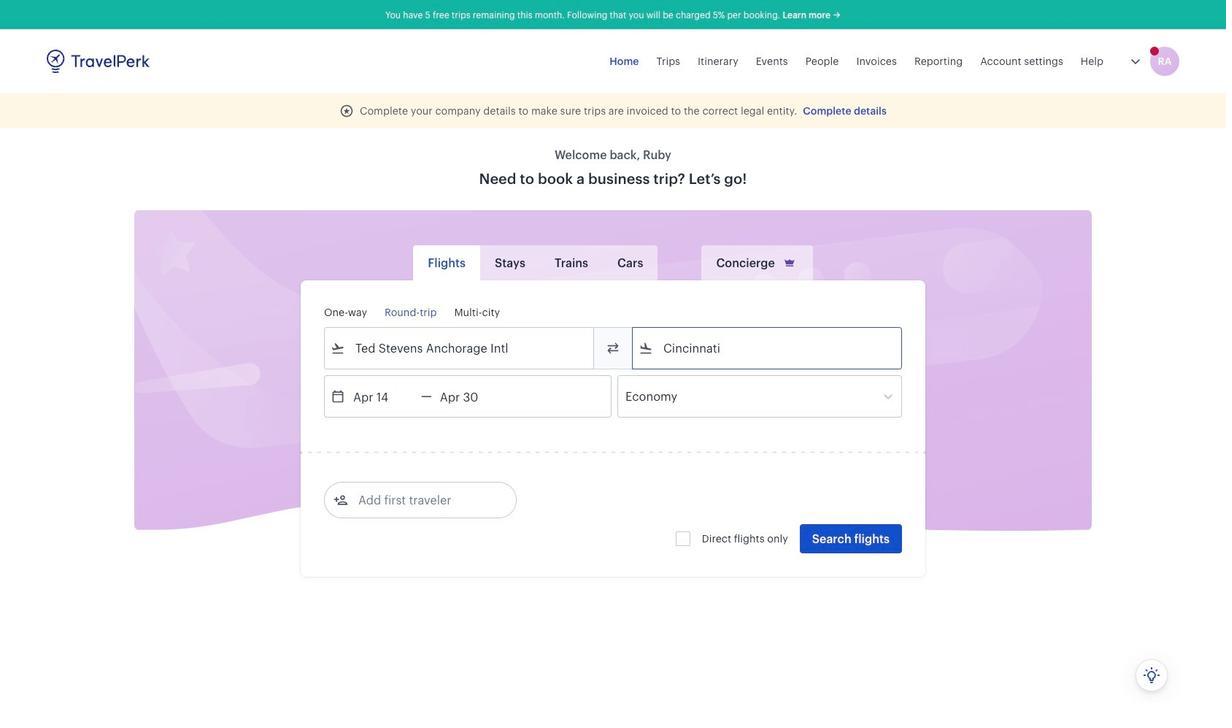 Task type: locate. For each thing, give the bounding box(es) containing it.
Return text field
[[432, 376, 508, 417]]

Add first traveler search field
[[348, 489, 500, 512]]

To search field
[[654, 337, 883, 360]]



Task type: describe. For each thing, give the bounding box(es) containing it.
From search field
[[345, 337, 575, 360]]

Depart text field
[[345, 376, 421, 417]]



